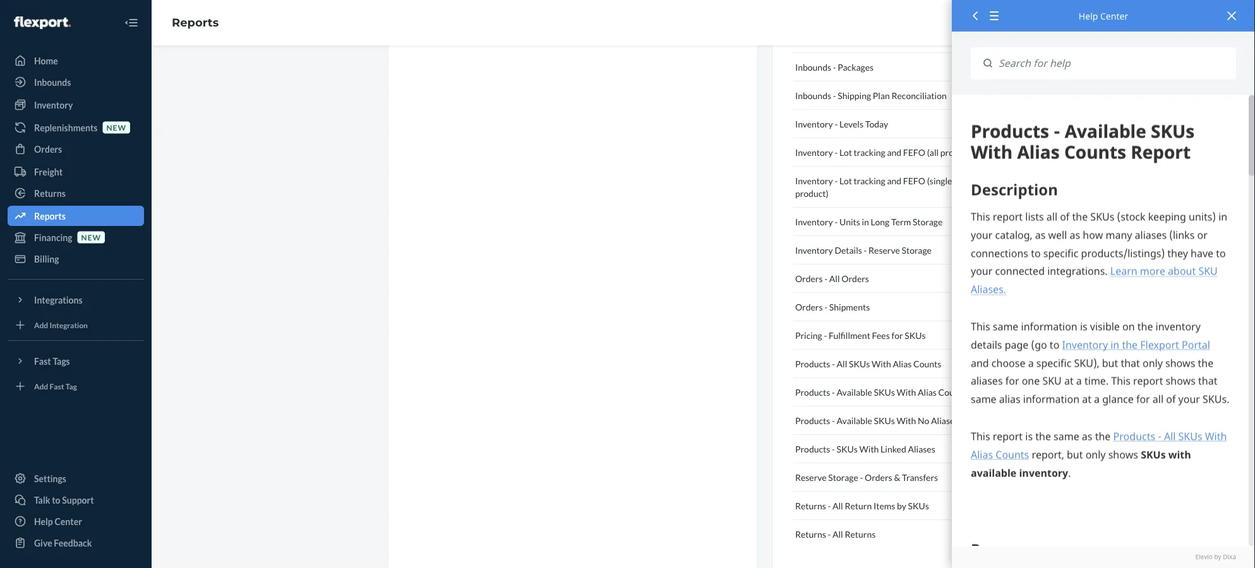 Task type: describe. For each thing, give the bounding box(es) containing it.
fulfillment
[[829, 330, 870, 341]]

settings link
[[8, 469, 144, 489]]

pricing
[[795, 330, 822, 341]]

counts for products - all skus with alias counts
[[913, 358, 941, 369]]

no
[[918, 415, 929, 426]]

0 horizontal spatial help center
[[34, 516, 82, 527]]

dixa
[[1223, 553, 1236, 562]]

reports inside reports link
[[34, 211, 66, 221]]

products for products - all skus with alias counts
[[795, 358, 830, 369]]

storage inside button
[[902, 245, 932, 256]]

storage inside button
[[913, 216, 943, 227]]

skus right for
[[905, 330, 926, 341]]

- for returns - all return items by skus
[[828, 501, 831, 511]]

add integration
[[34, 321, 88, 330]]

inventory for inventory
[[34, 99, 73, 110]]

pricing - fulfillment fees for skus button
[[793, 322, 998, 350]]

inventory - units in long term storage
[[795, 216, 943, 227]]

details
[[835, 245, 862, 256]]

available for products - available skus with no aliases
[[837, 415, 872, 426]]

in
[[862, 216, 869, 227]]

and for (single
[[887, 175, 901, 186]]

products - available skus with alias counts
[[795, 387, 966, 398]]

inventory details - reserve storage button
[[793, 236, 998, 265]]

close navigation image
[[124, 15, 139, 30]]

replenishments
[[34, 122, 98, 133]]

inventory for inventory - lot tracking and fefo (single product)
[[795, 175, 833, 186]]

1 horizontal spatial help
[[1079, 10, 1098, 22]]

skus down products - available skus with alias counts
[[874, 415, 895, 426]]

products - available skus with no aliases
[[795, 415, 959, 426]]

fefo for (single
[[903, 175, 925, 186]]

- for inbounds - shipping plan reconciliation
[[833, 90, 836, 101]]

add for add fast tag
[[34, 382, 48, 391]]

- right details
[[864, 245, 867, 256]]

support
[[62, 495, 94, 506]]

feedback
[[54, 538, 92, 549]]

items
[[874, 501, 895, 511]]

tracking for (single
[[854, 175, 885, 186]]

alias for products - available skus with alias counts
[[918, 387, 937, 398]]

alias for products - all skus with alias counts
[[893, 358, 912, 369]]

- for inbounds - packages
[[833, 62, 836, 72]]

give feedback
[[34, 538, 92, 549]]

with for products - available skus with no aliases
[[897, 415, 916, 426]]

inbounds for inbounds - shipping plan reconciliation
[[795, 90, 831, 101]]

products - all skus with alias counts
[[795, 358, 941, 369]]

products - skus with linked aliases
[[795, 444, 935, 455]]

products)
[[940, 147, 978, 158]]

long
[[871, 216, 890, 227]]

fast tags button
[[8, 351, 144, 371]]

storage inside button
[[828, 472, 858, 483]]

orders - shipments button
[[793, 293, 998, 322]]

add fast tag
[[34, 382, 77, 391]]

units
[[839, 216, 860, 227]]

orders - all orders button
[[793, 265, 998, 293]]

all for orders
[[829, 273, 840, 284]]

tag
[[66, 382, 77, 391]]

add integration link
[[8, 315, 144, 335]]

elevio
[[1195, 553, 1213, 562]]

orders - all orders
[[795, 273, 869, 284]]

new for replenishments
[[106, 123, 126, 132]]

(all
[[927, 147, 939, 158]]

billing link
[[8, 249, 144, 269]]

fast tags
[[34, 356, 70, 367]]

inventory for inventory details - reserve storage
[[795, 245, 833, 256]]

- for inventory - levels today
[[835, 118, 838, 129]]

today
[[865, 118, 888, 129]]

1 horizontal spatial reports link
[[172, 16, 219, 29]]

inbounds link
[[8, 72, 144, 92]]

inbounds for inbounds
[[34, 77, 71, 87]]

inventory - levels today button
[[793, 110, 998, 138]]

orders link
[[8, 139, 144, 159]]

talk to support button
[[8, 490, 144, 510]]

by inside button
[[897, 501, 906, 511]]

- for returns - all returns
[[828, 529, 831, 540]]

inventory link
[[8, 95, 144, 115]]

- for pricing - fulfillment fees for skus
[[824, 330, 827, 341]]

- for products - skus with linked aliases
[[832, 444, 835, 455]]

returns for returns
[[34, 188, 66, 199]]

(single
[[927, 175, 952, 186]]

give feedback button
[[8, 533, 144, 553]]

inventory - lot tracking and fefo (single product)
[[795, 175, 952, 199]]

inbounds - packages
[[795, 62, 874, 72]]

products - available skus with alias counts button
[[793, 378, 998, 407]]

to
[[52, 495, 60, 506]]

reserve storage - orders & transfers
[[795, 472, 938, 483]]

orders inside button
[[865, 472, 892, 483]]

shipments
[[829, 302, 870, 312]]

billing
[[34, 254, 59, 264]]

orders for orders - all orders
[[795, 273, 823, 284]]

inventory - units in long term storage button
[[793, 208, 998, 236]]

skus up reserve storage - orders & transfers
[[837, 444, 858, 455]]

tracking for (all
[[854, 147, 885, 158]]

- for orders - shipments
[[825, 302, 828, 312]]

products - skus with linked aliases button
[[793, 435, 998, 464]]

integration
[[50, 321, 88, 330]]

fees
[[872, 330, 890, 341]]

add fast tag link
[[8, 376, 144, 397]]

give
[[34, 538, 52, 549]]

inventory - lot tracking and fefo (single product) button
[[793, 167, 998, 208]]

transfers
[[902, 472, 938, 483]]

- for products - available skus with no aliases
[[832, 415, 835, 426]]

reserve storage - orders & transfers button
[[793, 464, 998, 492]]

freight
[[34, 166, 63, 177]]

with left "linked"
[[859, 444, 879, 455]]

elevio by dixa link
[[971, 553, 1236, 562]]

help center link
[[8, 512, 144, 532]]

returns - all returns button
[[793, 521, 998, 548]]

- for products - all skus with alias counts
[[832, 358, 835, 369]]

1 horizontal spatial center
[[1100, 10, 1128, 22]]

products for products - skus with linked aliases
[[795, 444, 830, 455]]

inventory - lot tracking and fefo (all products)
[[795, 147, 978, 158]]

1 vertical spatial by
[[1214, 553, 1221, 562]]



Task type: vqa. For each thing, say whether or not it's contained in the screenshot.
the Learn
no



Task type: locate. For each thing, give the bounding box(es) containing it.
- up reserve storage - orders & transfers
[[832, 444, 835, 455]]

1 vertical spatial new
[[81, 233, 101, 242]]

plan
[[873, 90, 890, 101]]

products inside button
[[795, 387, 830, 398]]

reserve inside button
[[795, 472, 827, 483]]

skus up products - available skus with no aliases
[[874, 387, 895, 398]]

tracking down today
[[854, 147, 885, 158]]

inventory up orders - all orders
[[795, 245, 833, 256]]

aliases right no
[[931, 415, 959, 426]]

inventory for inventory - levels today
[[795, 118, 833, 129]]

help
[[1079, 10, 1098, 22], [34, 516, 53, 527]]

fefo inside the inventory - lot tracking and fefo (single product)
[[903, 175, 925, 186]]

2 vertical spatial inbounds
[[795, 90, 831, 101]]

inventory left 'levels'
[[795, 118, 833, 129]]

lot for inventory - lot tracking and fefo (all products)
[[839, 147, 852, 158]]

- down returns - all return items by skus at bottom right
[[828, 529, 831, 540]]

orders up freight
[[34, 144, 62, 154]]

aliases
[[931, 415, 959, 426], [908, 444, 935, 455]]

and for (all
[[887, 147, 901, 158]]

inbounds - packages button
[[793, 53, 998, 81]]

1 vertical spatial center
[[55, 516, 82, 527]]

all
[[829, 273, 840, 284], [837, 358, 847, 369], [833, 501, 843, 511], [833, 529, 843, 540]]

all for return
[[833, 501, 843, 511]]

1 vertical spatial lot
[[839, 175, 852, 186]]

inventory inside button
[[795, 216, 833, 227]]

with left no
[[897, 415, 916, 426]]

storage down term
[[902, 245, 932, 256]]

1 horizontal spatial help center
[[1079, 10, 1128, 22]]

available
[[837, 387, 872, 398], [837, 415, 872, 426]]

- right pricing
[[824, 330, 827, 341]]

inbounds left packages in the right of the page
[[795, 62, 831, 72]]

available down products - all skus with alias counts
[[837, 387, 872, 398]]

0 vertical spatial reserve
[[869, 245, 900, 256]]

by
[[897, 501, 906, 511], [1214, 553, 1221, 562]]

all up orders - shipments
[[829, 273, 840, 284]]

0 horizontal spatial help
[[34, 516, 53, 527]]

orders up pricing
[[795, 302, 823, 312]]

- up orders - shipments
[[825, 273, 828, 284]]

inventory down inventory - levels today
[[795, 147, 833, 158]]

1 and from the top
[[887, 147, 901, 158]]

returns - all returns
[[795, 529, 876, 540]]

1 horizontal spatial reserve
[[869, 245, 900, 256]]

reconciliation
[[892, 90, 947, 101]]

lot for inventory - lot tracking and fefo (single product)
[[839, 175, 852, 186]]

reserve
[[869, 245, 900, 256], [795, 472, 827, 483]]

0 vertical spatial tracking
[[854, 147, 885, 158]]

skus
[[905, 330, 926, 341], [849, 358, 870, 369], [874, 387, 895, 398], [874, 415, 895, 426], [837, 444, 858, 455], [908, 501, 929, 511]]

inbounds down home
[[34, 77, 71, 87]]

inventory down product)
[[795, 216, 833, 227]]

inventory details - reserve storage
[[795, 245, 932, 256]]

0 vertical spatial reports link
[[172, 16, 219, 29]]

help center down to
[[34, 516, 82, 527]]

orders - shipments
[[795, 302, 870, 312]]

all for skus
[[837, 358, 847, 369]]

tracking
[[854, 147, 885, 158], [854, 175, 885, 186]]

products - all skus with alias counts button
[[793, 350, 998, 378]]

- up returns - all return items by skus at bottom right
[[860, 472, 863, 483]]

0 vertical spatial reports
[[172, 16, 219, 29]]

available inside button
[[837, 415, 872, 426]]

1 vertical spatial add
[[34, 382, 48, 391]]

4 products from the top
[[795, 444, 830, 455]]

inbounds - shipping plan reconciliation button
[[793, 81, 998, 110]]

1 vertical spatial reports
[[34, 211, 66, 221]]

reserve up returns - all return items by skus at bottom right
[[795, 472, 827, 483]]

0 vertical spatial inbounds
[[795, 62, 831, 72]]

storage up return
[[828, 472, 858, 483]]

orders up orders - shipments
[[795, 273, 823, 284]]

2 tracking from the top
[[854, 175, 885, 186]]

inventory - lot tracking and fefo (all products) button
[[793, 138, 998, 167]]

talk to support
[[34, 495, 94, 506]]

counts inside button
[[913, 358, 941, 369]]

center down talk to support
[[55, 516, 82, 527]]

new
[[106, 123, 126, 132], [81, 233, 101, 242]]

0 horizontal spatial by
[[897, 501, 906, 511]]

alias inside button
[[893, 358, 912, 369]]

storage right term
[[913, 216, 943, 227]]

1 vertical spatial storage
[[902, 245, 932, 256]]

fast left tag
[[50, 382, 64, 391]]

2 lot from the top
[[839, 175, 852, 186]]

and inside the inventory - lot tracking and fefo (single product)
[[887, 175, 901, 186]]

0 vertical spatial center
[[1100, 10, 1128, 22]]

inventory - levels today
[[795, 118, 888, 129]]

inventory inside the inventory - lot tracking and fefo (single product)
[[795, 175, 833, 186]]

packages
[[838, 62, 874, 72]]

freight link
[[8, 162, 144, 182]]

alias up no
[[918, 387, 937, 398]]

1 horizontal spatial by
[[1214, 553, 1221, 562]]

1 vertical spatial aliases
[[908, 444, 935, 455]]

inbounds for inbounds - packages
[[795, 62, 831, 72]]

flexport logo image
[[14, 16, 71, 29]]

0 vertical spatial fast
[[34, 356, 51, 367]]

orders up shipments
[[842, 273, 869, 284]]

shipping
[[838, 90, 871, 101]]

add down fast tags
[[34, 382, 48, 391]]

1 vertical spatial help center
[[34, 516, 82, 527]]

0 horizontal spatial reports
[[34, 211, 66, 221]]

lot
[[839, 147, 852, 158], [839, 175, 852, 186]]

and down inventory - lot tracking and fefo (all products) button
[[887, 175, 901, 186]]

financing
[[34, 232, 72, 243]]

1 horizontal spatial new
[[106, 123, 126, 132]]

levels
[[839, 118, 864, 129]]

all down returns - all return items by skus at bottom right
[[833, 529, 843, 540]]

- inside the inventory - lot tracking and fefo (single product)
[[835, 175, 838, 186]]

2 fefo from the top
[[903, 175, 925, 186]]

-
[[833, 62, 836, 72], [833, 90, 836, 101], [835, 118, 838, 129], [835, 147, 838, 158], [835, 175, 838, 186], [835, 216, 838, 227], [864, 245, 867, 256], [825, 273, 828, 284], [825, 302, 828, 312], [824, 330, 827, 341], [832, 358, 835, 369], [832, 387, 835, 398], [832, 415, 835, 426], [832, 444, 835, 455], [860, 472, 863, 483], [828, 501, 831, 511], [828, 529, 831, 540]]

- up inventory - units in long term storage
[[835, 175, 838, 186]]

alias inside button
[[918, 387, 937, 398]]

skus inside button
[[874, 387, 895, 398]]

3 products from the top
[[795, 415, 830, 426]]

talk
[[34, 495, 50, 506]]

with for products - available skus with alias counts
[[897, 387, 916, 398]]

0 vertical spatial fefo
[[903, 147, 925, 158]]

skus down pricing - fulfillment fees for skus
[[849, 358, 870, 369]]

Search search field
[[992, 47, 1236, 79]]

inventory for inventory - lot tracking and fefo (all products)
[[795, 147, 833, 158]]

inbounds - shipping plan reconciliation
[[795, 90, 947, 101]]

fast inside dropdown button
[[34, 356, 51, 367]]

by left dixa
[[1214, 553, 1221, 562]]

1 add from the top
[[34, 321, 48, 330]]

tracking down inventory - lot tracking and fefo (all products)
[[854, 175, 885, 186]]

help up the search search field
[[1079, 10, 1098, 22]]

1 horizontal spatial reports
[[172, 16, 219, 29]]

1 vertical spatial counts
[[938, 387, 966, 398]]

returns - all return items by skus
[[795, 501, 929, 511]]

- left return
[[828, 501, 831, 511]]

for
[[892, 330, 903, 341]]

inventory up replenishments
[[34, 99, 73, 110]]

0 horizontal spatial center
[[55, 516, 82, 527]]

2 and from the top
[[887, 175, 901, 186]]

reports link
[[172, 16, 219, 29], [8, 206, 144, 226]]

1 vertical spatial fast
[[50, 382, 64, 391]]

integrations
[[34, 295, 83, 305]]

inventory for inventory - units in long term storage
[[795, 216, 833, 227]]

linked
[[881, 444, 906, 455]]

0 vertical spatial aliases
[[931, 415, 959, 426]]

elevio by dixa
[[1195, 553, 1236, 562]]

- left shipping
[[833, 90, 836, 101]]

1 vertical spatial fefo
[[903, 175, 925, 186]]

settings
[[34, 473, 66, 484]]

- up products - skus with linked aliases
[[832, 415, 835, 426]]

available for products - available skus with alias counts
[[837, 387, 872, 398]]

- left 'levels'
[[835, 118, 838, 129]]

1 vertical spatial reports link
[[8, 206, 144, 226]]

1 vertical spatial tracking
[[854, 175, 885, 186]]

lot down inventory - levels today
[[839, 147, 852, 158]]

by right "items"
[[897, 501, 906, 511]]

0 horizontal spatial alias
[[893, 358, 912, 369]]

- left shipments
[[825, 302, 828, 312]]

term
[[891, 216, 911, 227]]

- down products - all skus with alias counts
[[832, 387, 835, 398]]

inbounds inside 'button'
[[795, 62, 831, 72]]

pricing - fulfillment fees for skus
[[795, 330, 926, 341]]

products for products - available skus with no aliases
[[795, 415, 830, 426]]

all down fulfillment
[[837, 358, 847, 369]]

fefo left (all
[[903, 147, 925, 158]]

products
[[795, 358, 830, 369], [795, 387, 830, 398], [795, 415, 830, 426], [795, 444, 830, 455]]

lot up units
[[839, 175, 852, 186]]

0 vertical spatial counts
[[913, 358, 941, 369]]

- for orders - all orders
[[825, 273, 828, 284]]

1 fefo from the top
[[903, 147, 925, 158]]

product)
[[795, 188, 829, 199]]

products for products - available skus with alias counts
[[795, 387, 830, 398]]

home
[[34, 55, 58, 66]]

counts inside button
[[938, 387, 966, 398]]

and down inventory - levels today button
[[887, 147, 901, 158]]

storage
[[913, 216, 943, 227], [902, 245, 932, 256], [828, 472, 858, 483]]

2 available from the top
[[837, 415, 872, 426]]

0 vertical spatial and
[[887, 147, 901, 158]]

1 available from the top
[[837, 387, 872, 398]]

0 vertical spatial help center
[[1079, 10, 1128, 22]]

alias down for
[[893, 358, 912, 369]]

alias
[[893, 358, 912, 369], [918, 387, 937, 398]]

orders for orders
[[34, 144, 62, 154]]

new up orders link
[[106, 123, 126, 132]]

reserve down long
[[869, 245, 900, 256]]

skus down transfers
[[908, 501, 929, 511]]

help center up the search search field
[[1079, 10, 1128, 22]]

0 vertical spatial add
[[34, 321, 48, 330]]

0 vertical spatial alias
[[893, 358, 912, 369]]

available up products - skus with linked aliases
[[837, 415, 872, 426]]

all left return
[[833, 501, 843, 511]]

1 products from the top
[[795, 358, 830, 369]]

returns for returns - all return items by skus
[[795, 501, 826, 511]]

all for returns
[[833, 529, 843, 540]]

- left packages in the right of the page
[[833, 62, 836, 72]]

- for products - available skus with alias counts
[[832, 387, 835, 398]]

2 products from the top
[[795, 387, 830, 398]]

1 tracking from the top
[[854, 147, 885, 158]]

1 vertical spatial alias
[[918, 387, 937, 398]]

lot inside the inventory - lot tracking and fefo (single product)
[[839, 175, 852, 186]]

add
[[34, 321, 48, 330], [34, 382, 48, 391]]

integrations button
[[8, 290, 144, 310]]

add left "integration"
[[34, 321, 48, 330]]

tracking inside the inventory - lot tracking and fefo (single product)
[[854, 175, 885, 186]]

0 horizontal spatial reports link
[[8, 206, 144, 226]]

with down fees
[[872, 358, 891, 369]]

1 horizontal spatial alias
[[918, 387, 937, 398]]

1 vertical spatial available
[[837, 415, 872, 426]]

- down inventory - levels today
[[835, 147, 838, 158]]

help inside 'help center' link
[[34, 516, 53, 527]]

orders for orders - shipments
[[795, 302, 823, 312]]

fast
[[34, 356, 51, 367], [50, 382, 64, 391]]

returns link
[[8, 183, 144, 203]]

1 vertical spatial reserve
[[795, 472, 827, 483]]

1 lot from the top
[[839, 147, 852, 158]]

inbounds inside button
[[795, 90, 831, 101]]

- left units
[[835, 216, 838, 227]]

tags
[[53, 356, 70, 367]]

with inside button
[[897, 387, 916, 398]]

returns - all return items by skus button
[[793, 492, 998, 521]]

0 vertical spatial available
[[837, 387, 872, 398]]

add for add integration
[[34, 321, 48, 330]]

1 vertical spatial inbounds
[[34, 77, 71, 87]]

center up the search search field
[[1100, 10, 1128, 22]]

- down fulfillment
[[832, 358, 835, 369]]

- for inventory - units in long term storage
[[835, 216, 838, 227]]

0 vertical spatial new
[[106, 123, 126, 132]]

with down 'products - all skus with alias counts' button
[[897, 387, 916, 398]]

center inside 'help center' link
[[55, 516, 82, 527]]

with for products - all skus with alias counts
[[872, 358, 891, 369]]

0 horizontal spatial new
[[81, 233, 101, 242]]

fefo left (single
[[903, 175, 925, 186]]

2 vertical spatial storage
[[828, 472, 858, 483]]

products - available skus with no aliases button
[[793, 407, 998, 435]]

0 vertical spatial help
[[1079, 10, 1098, 22]]

aliases right "linked"
[[908, 444, 935, 455]]

fast left 'tags' on the bottom
[[34, 356, 51, 367]]

returns for returns - all returns
[[795, 529, 826, 540]]

0 horizontal spatial reserve
[[795, 472, 827, 483]]

2 add from the top
[[34, 382, 48, 391]]

0 vertical spatial by
[[897, 501, 906, 511]]

1 vertical spatial and
[[887, 175, 901, 186]]

new up billing link
[[81, 233, 101, 242]]

- for inventory - lot tracking and fefo (all products)
[[835, 147, 838, 158]]

0 vertical spatial lot
[[839, 147, 852, 158]]

1 vertical spatial help
[[34, 516, 53, 527]]

- inside 'button'
[[833, 62, 836, 72]]

inbounds
[[795, 62, 831, 72], [34, 77, 71, 87], [795, 90, 831, 101]]

0 vertical spatial storage
[[913, 216, 943, 227]]

return
[[845, 501, 872, 511]]

inbounds inside "link"
[[34, 77, 71, 87]]

&
[[894, 472, 900, 483]]

new for financing
[[81, 233, 101, 242]]

inventory up product)
[[795, 175, 833, 186]]

home link
[[8, 51, 144, 71]]

inbounds down inbounds - packages
[[795, 90, 831, 101]]

reserve inside button
[[869, 245, 900, 256]]

fefo for (all
[[903, 147, 925, 158]]

with
[[872, 358, 891, 369], [897, 387, 916, 398], [897, 415, 916, 426], [859, 444, 879, 455]]

counts for products - available skus with alias counts
[[938, 387, 966, 398]]

available inside button
[[837, 387, 872, 398]]

help up give
[[34, 516, 53, 527]]

orders left the &
[[865, 472, 892, 483]]

- for inventory - lot tracking and fefo (single product)
[[835, 175, 838, 186]]



